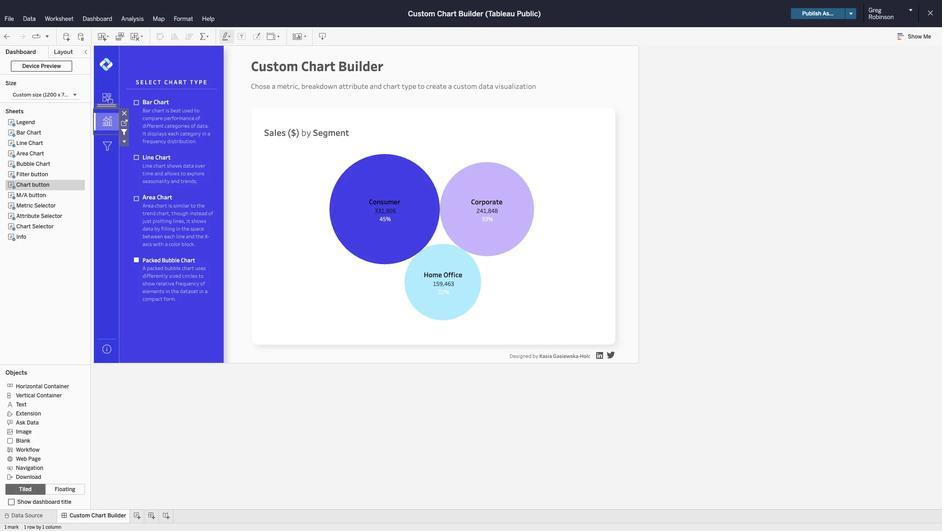Task type: vqa. For each thing, say whether or not it's contained in the screenshot.
1st Add Favorite icon from left
no



Task type: describe. For each thing, give the bounding box(es) containing it.
builder inside "application"
[[338, 57, 383, 75]]

workflow option
[[5, 446, 78, 455]]

each inside area chart area chart is similar to the trend chart, though instead of just plotting lines, it shows data by filling in the space between each line and the x- axis with a color block.
[[164, 233, 175, 240]]

swap rows and columns image
[[156, 32, 165, 41]]

text option
[[5, 400, 78, 409]]

elements
[[143, 288, 164, 295]]

file
[[5, 15, 14, 22]]

data.
[[197, 123, 209, 129]]

layout
[[54, 49, 73, 55]]

frequency inside bar chart bar chart is best used to compare performance of different categories of data. it displays each category in a frequency distribution.
[[143, 138, 166, 145]]

device preview button
[[11, 61, 72, 72]]

s
[[136, 79, 139, 86]]

objects list box
[[5, 379, 85, 482]]

the left x-
[[196, 233, 204, 240]]

use as filter image
[[119, 128, 129, 137]]

1 for 1 row by 1 column
[[24, 526, 26, 531]]

custom chart builder application
[[91, 40, 941, 509]]

different
[[143, 123, 164, 129]]

go to sheet image
[[119, 118, 129, 128]]

show
[[143, 281, 155, 287]]

designed by kasia gasiewska-holc
[[510, 353, 591, 360]]

objects
[[5, 370, 27, 377]]

container for horizontal container
[[44, 384, 69, 390]]

of up data.
[[195, 115, 200, 122]]

3 t from the left
[[190, 79, 193, 86]]

image
[[16, 429, 32, 436]]

show mark labels image
[[237, 32, 246, 41]]

in right the dataset
[[199, 288, 204, 295]]

shows inside area chart area chart is similar to the trend chart, though instead of just plotting lines, it shows data by filling in the space between each line and the x- axis with a color block.
[[191, 218, 206, 225]]

download option
[[5, 473, 78, 482]]

bar for bar chart bar chart is best used to compare performance of different categories of data. it displays each category in a frequency distribution.
[[143, 98, 152, 106]]

l
[[145, 79, 148, 86]]

a right chose
[[272, 82, 276, 91]]

chart inside packed bubble chart a packed bubble chart uses differently sized circles to show relative frequency of elements in the dataset in a compact form.
[[181, 257, 195, 264]]

device preview
[[22, 63, 61, 69]]

publish as... button
[[791, 8, 845, 19]]

metric selector
[[16, 203, 56, 209]]

axis
[[143, 241, 152, 248]]

custom chart builder inside "application"
[[251, 57, 383, 75]]

breakdown
[[302, 82, 337, 91]]

download
[[16, 475, 41, 481]]

device
[[22, 63, 39, 69]]

chose
[[251, 82, 270, 91]]

compact
[[143, 296, 163, 303]]

vertical container
[[16, 393, 62, 399]]

filling
[[161, 226, 175, 232]]

bubble chart
[[16, 161, 50, 167]]

of inside area chart area chart is similar to the trend chart, though instead of just plotting lines, it shows data by filling in the space between each line and the x- axis with a color block.
[[208, 210, 213, 217]]

custom chart builder (tableau public)
[[408, 9, 541, 18]]

sort ascending image
[[170, 32, 179, 41]]

navigation option
[[5, 464, 78, 473]]

just
[[143, 218, 152, 225]]

highlight image
[[222, 32, 232, 41]]

1 vertical spatial bar
[[143, 107, 151, 114]]

button for filter button
[[31, 172, 48, 178]]

by left kasia
[[533, 353, 538, 360]]

blank
[[16, 438, 30, 445]]

type
[[402, 82, 416, 91]]

uses
[[195, 265, 206, 272]]

list box containing legend
[[5, 118, 85, 363]]

floating
[[55, 487, 75, 493]]

vertical container option
[[5, 391, 78, 400]]

chart inside area chart area chart is similar to the trend chart, though instead of just plotting lines, it shows data by filling in the space between each line and the x- axis with a color block.
[[157, 193, 172, 202]]

gasiewska-
[[553, 353, 580, 360]]

holc
[[580, 353, 591, 360]]

packed bubble chart a packed bubble chart uses differently sized circles to show relative frequency of elements in the dataset in a compact form.
[[143, 257, 209, 303]]

designed
[[510, 353, 532, 360]]

dashboard
[[33, 500, 60, 506]]

new worksheet image
[[97, 32, 110, 41]]

pause auto updates image
[[77, 32, 86, 41]]

attribute
[[16, 213, 40, 220]]

ask data
[[16, 420, 39, 427]]

line for line chart
[[16, 140, 27, 147]]

custom inside "application"
[[251, 57, 298, 75]]

2 vertical spatial line
[[143, 162, 152, 169]]

line chart
[[16, 140, 43, 147]]

title
[[61, 500, 71, 506]]

chart inside packed bubble chart a packed bubble chart uses differently sized circles to show relative frequency of elements in the dataset in a compact form.
[[182, 265, 194, 272]]

tiled
[[19, 487, 32, 493]]

sort descending image
[[185, 32, 194, 41]]

explore
[[187, 170, 204, 177]]

more options image
[[119, 137, 129, 147]]

page
[[28, 457, 41, 463]]

attribute
[[339, 82, 368, 91]]

to inside packed bubble chart a packed bubble chart uses differently sized circles to show relative frequency of elements in the dataset in a compact form.
[[199, 273, 204, 280]]

sized
[[169, 273, 181, 280]]

selector for metric selector
[[34, 203, 56, 209]]

it
[[187, 218, 190, 225]]

metric
[[16, 203, 33, 209]]

chart for bar
[[152, 107, 164, 114]]

show me button
[[894, 30, 940, 44]]

bubble inside list box
[[16, 161, 34, 167]]

lines,
[[173, 218, 186, 225]]

y
[[194, 79, 198, 86]]

in down relative
[[165, 288, 170, 295]]

2 vertical spatial area
[[143, 202, 154, 209]]

mark
[[8, 526, 19, 531]]

segment
[[313, 127, 349, 138]]

it
[[143, 130, 146, 137]]

to right type
[[418, 82, 425, 91]]

(tableau
[[485, 9, 515, 18]]

analysis
[[121, 15, 144, 22]]

greg robinson
[[869, 7, 894, 20]]

color
[[169, 241, 181, 248]]

show dashboard title
[[17, 500, 71, 506]]

the down it
[[182, 226, 189, 232]]

circles
[[182, 273, 197, 280]]

is for area
[[168, 202, 172, 209]]

download image
[[318, 32, 327, 41]]

map
[[153, 15, 165, 22]]

bar for bar chart
[[16, 130, 25, 136]]

each inside bar chart bar chart is best used to compare performance of different categories of data. it displays each category in a frequency distribution.
[[168, 130, 179, 137]]

data inside the line chart line chart shows data over time and allows to explore seasonality and trends.
[[183, 162, 194, 169]]

data for data
[[23, 15, 36, 22]]

navigation
[[16, 466, 43, 472]]

to inside bar chart bar chart is best used to compare performance of different categories of data. it displays each category in a frequency distribution.
[[194, 107, 199, 114]]

row
[[27, 526, 35, 531]]

clear sheet image
[[130, 32, 144, 41]]

trend
[[143, 210, 156, 217]]

area for area chart area chart is similar to the trend chart, though instead of just plotting lines, it shows data by filling in the space between each line and the x- axis with a color block.
[[143, 193, 156, 202]]

text
[[16, 402, 26, 408]]

a right create
[[448, 82, 452, 91]]

data for data source
[[11, 513, 23, 520]]

bar chart bar chart is best used to compare performance of different categories of data. it displays each category in a frequency distribution.
[[143, 98, 211, 145]]

chart for area
[[155, 202, 167, 209]]

time
[[143, 170, 153, 177]]

ask data option
[[5, 418, 78, 428]]

1 t from the left
[[158, 79, 161, 86]]

chart,
[[157, 210, 171, 217]]

container for vertical container
[[37, 393, 62, 399]]

togglestate option group
[[5, 485, 85, 496]]

similar
[[173, 202, 190, 209]]

selector for chart selector
[[32, 224, 54, 230]]

bar chart
[[16, 130, 41, 136]]

x-
[[205, 233, 209, 240]]

a inside packed bubble chart a packed bubble chart uses differently sized circles to show relative frequency of elements in the dataset in a compact form.
[[205, 288, 208, 295]]

sales
[[264, 127, 286, 138]]

preview
[[41, 63, 61, 69]]

data inside option
[[27, 420, 39, 427]]

and up seasonality
[[154, 170, 163, 177]]



Task type: locate. For each thing, give the bounding box(es) containing it.
0 vertical spatial a
[[174, 79, 177, 86]]

button down filter button
[[32, 182, 49, 188]]

0 vertical spatial data
[[23, 15, 36, 22]]

area chart
[[16, 151, 44, 157]]

in down data.
[[202, 130, 206, 137]]

a
[[174, 79, 177, 86], [143, 265, 146, 272]]

performance
[[164, 115, 194, 122]]

1 vertical spatial show
[[17, 500, 31, 506]]

0 horizontal spatial t
[[158, 79, 161, 86]]

chart selector
[[16, 224, 54, 230]]

builder
[[459, 9, 484, 18], [338, 57, 383, 75], [107, 513, 126, 520]]

1 vertical spatial area
[[143, 193, 156, 202]]

shows inside the line chart line chart shows data over time and allows to explore seasonality and trends.
[[167, 162, 182, 169]]

web
[[16, 457, 27, 463]]

extension option
[[5, 409, 78, 418]]

bubble up "filter"
[[16, 161, 34, 167]]

1 horizontal spatial data
[[183, 162, 194, 169]]

categories
[[165, 123, 190, 129]]

0 vertical spatial bar
[[143, 98, 152, 106]]

by inside area chart area chart is similar to the trend chart, though instead of just plotting lines, it shows data by filling in the space between each line and the x- axis with a color block.
[[154, 226, 160, 232]]

1 horizontal spatial builder
[[338, 57, 383, 75]]

redo image
[[17, 32, 26, 41]]

in down lines,
[[176, 226, 180, 232]]

3 1 from the left
[[42, 526, 44, 531]]

chart button
[[16, 182, 49, 188]]

0 horizontal spatial shows
[[167, 162, 182, 169]]

t left y
[[190, 79, 193, 86]]

2 horizontal spatial data
[[479, 82, 494, 91]]

frequency inside packed bubble chart a packed bubble chart uses differently sized circles to show relative frequency of elements in the dataset in a compact form.
[[176, 281, 199, 287]]

trends.
[[181, 178, 198, 185]]

horizontal container option
[[5, 382, 78, 391]]

c
[[153, 79, 156, 86], [164, 79, 168, 86]]

space
[[190, 226, 204, 232]]

data down just
[[143, 226, 153, 232]]

remove from dashboard image
[[119, 108, 129, 118]]

2 vertical spatial builder
[[107, 513, 126, 520]]

with
[[153, 241, 164, 248]]

horizontal container
[[16, 384, 69, 390]]

shows down instead
[[191, 218, 206, 225]]

1 horizontal spatial custom chart builder
[[251, 57, 383, 75]]

the
[[197, 202, 205, 209], [182, 226, 189, 232], [196, 233, 204, 240], [171, 288, 179, 295]]

0 horizontal spatial custom chart builder
[[70, 513, 126, 520]]

2 e from the left
[[149, 79, 152, 86]]

show me
[[908, 34, 931, 40]]

chart up compare
[[152, 107, 164, 114]]

in inside area chart area chart is similar to the trend chart, though instead of just plotting lines, it shows data by filling in the space between each line and the x- axis with a color block.
[[176, 226, 180, 232]]

allows
[[164, 170, 180, 177]]

packed
[[147, 265, 163, 272]]

public)
[[517, 9, 541, 18]]

1 left column
[[42, 526, 44, 531]]

1 horizontal spatial show
[[908, 34, 922, 40]]

web page option
[[5, 455, 78, 464]]

data down extension
[[27, 420, 39, 427]]

a down packed
[[143, 265, 146, 272]]

form.
[[164, 296, 176, 303]]

of right instead
[[208, 210, 213, 217]]

chart inside bar chart bar chart is best used to compare performance of different categories of data. it displays each category in a frequency distribution.
[[154, 98, 169, 106]]

instead
[[190, 210, 207, 217]]

1 vertical spatial data
[[183, 162, 194, 169]]

frequency up the dataset
[[176, 281, 199, 287]]

0 horizontal spatial bubble
[[16, 161, 34, 167]]

a right with on the left top
[[165, 241, 168, 248]]

chart up chart,
[[155, 202, 167, 209]]

0 vertical spatial show
[[908, 34, 922, 40]]

1 vertical spatial shows
[[191, 218, 206, 225]]

0 horizontal spatial show
[[17, 500, 31, 506]]

0 vertical spatial dashboard
[[83, 15, 112, 22]]

help
[[202, 15, 215, 22]]

format workbook image
[[252, 32, 261, 41]]

data
[[23, 15, 36, 22], [27, 420, 39, 427], [11, 513, 23, 520]]

button
[[31, 172, 48, 178], [32, 182, 49, 188], [29, 192, 46, 199]]

c left h
[[164, 79, 168, 86]]

greg
[[869, 7, 882, 14]]

by right row
[[36, 526, 41, 531]]

1 left row
[[24, 526, 26, 531]]

0 vertical spatial area
[[16, 151, 28, 157]]

0 vertical spatial selector
[[34, 203, 56, 209]]

chart left type
[[383, 82, 400, 91]]

2 horizontal spatial e
[[203, 79, 207, 86]]

0 horizontal spatial 1
[[5, 526, 7, 531]]

sheets
[[5, 108, 24, 115]]

data right custom at top
[[479, 82, 494, 91]]

to inside area chart area chart is similar to the trend chart, though instead of just plotting lines, it shows data by filling in the space between each line and the x- axis with a color block.
[[191, 202, 196, 209]]

0 vertical spatial is
[[165, 107, 169, 114]]

chart
[[437, 9, 457, 18], [301, 57, 336, 75], [154, 98, 169, 106], [27, 130, 41, 136], [28, 140, 43, 147], [30, 151, 44, 157], [155, 153, 171, 162], [36, 161, 50, 167], [16, 182, 31, 188], [157, 193, 172, 202], [16, 224, 31, 230], [181, 257, 195, 264], [91, 513, 106, 520]]

1 vertical spatial frequency
[[176, 281, 199, 287]]

e left l
[[140, 79, 144, 86]]

show down tiled
[[17, 500, 31, 506]]

frequency
[[143, 138, 166, 145], [176, 281, 199, 287]]

container up vertical container option
[[44, 384, 69, 390]]

ask
[[16, 420, 25, 427]]

1 e from the left
[[140, 79, 144, 86]]

bar inside list box
[[16, 130, 25, 136]]

chart up time
[[153, 162, 166, 169]]

h
[[169, 79, 173, 86]]

each down filling
[[164, 233, 175, 240]]

2 vertical spatial bar
[[16, 130, 25, 136]]

1 mark
[[5, 526, 19, 531]]

chart inside the line chart line chart shows data over time and allows to explore seasonality and trends.
[[153, 162, 166, 169]]

show for show me
[[908, 34, 922, 40]]

custom size (1200 x 700)
[[13, 92, 73, 98]]

m/a button
[[16, 192, 46, 199]]

0 vertical spatial button
[[31, 172, 48, 178]]

show for show dashboard title
[[17, 500, 31, 506]]

1 1 from the left
[[5, 526, 7, 531]]

line
[[16, 140, 27, 147], [143, 153, 154, 162], [143, 162, 152, 169]]

2 1 from the left
[[24, 526, 26, 531]]

selector
[[34, 203, 56, 209], [41, 213, 62, 220], [32, 224, 54, 230]]

1 vertical spatial bubble
[[162, 257, 180, 264]]

selector up attribute selector
[[34, 203, 56, 209]]

button down bubble chart
[[31, 172, 48, 178]]

in inside bar chart bar chart is best used to compare performance of different categories of data. it displays each category in a frequency distribution.
[[202, 130, 206, 137]]

and right attribute
[[370, 82, 382, 91]]

is up chart,
[[168, 202, 172, 209]]

frequency down "displays"
[[143, 138, 166, 145]]

1 horizontal spatial t
[[183, 79, 187, 86]]

line for line chart line chart shows data over time and allows to explore seasonality and trends.
[[143, 153, 154, 162]]

c right l
[[153, 79, 156, 86]]

1 vertical spatial is
[[168, 202, 172, 209]]

blank option
[[5, 437, 78, 446]]

a inside packed bubble chart a packed bubble chart uses differently sized circles to show relative frequency of elements in the dataset in a compact form.
[[143, 265, 146, 272]]

2 c from the left
[[164, 79, 168, 86]]

2 vertical spatial data
[[11, 513, 23, 520]]

chart for line
[[153, 162, 166, 169]]

chart inside bar chart bar chart is best used to compare performance of different categories of data. it displays each category in a frequency distribution.
[[152, 107, 164, 114]]

to right used
[[194, 107, 199, 114]]

publish
[[802, 10, 822, 17]]

horizontal
[[16, 384, 42, 390]]

1 vertical spatial button
[[32, 182, 49, 188]]

e right p
[[203, 79, 207, 86]]

(1200
[[43, 92, 57, 98]]

3 e from the left
[[203, 79, 207, 86]]

collapse image
[[83, 49, 89, 55]]

1 vertical spatial line
[[143, 153, 154, 162]]

custom chart builder up breakdown
[[251, 57, 383, 75]]

column
[[45, 526, 61, 531]]

selector for attribute selector
[[41, 213, 62, 220]]

2 horizontal spatial builder
[[459, 9, 484, 18]]

1 horizontal spatial a
[[174, 79, 177, 86]]

of inside packed bubble chart a packed bubble chart uses differently sized circles to show relative frequency of elements in the dataset in a compact form.
[[200, 281, 205, 287]]

seasonality
[[143, 178, 170, 185]]

is inside area chart area chart is similar to the trend chart, though instead of just plotting lines, it shows data by filling in the space between each line and the x- axis with a color block.
[[168, 202, 172, 209]]

extension
[[16, 411, 41, 418]]

0 horizontal spatial frequency
[[143, 138, 166, 145]]

fit image
[[266, 32, 281, 41]]

size
[[5, 80, 16, 87]]

a right the dataset
[[205, 288, 208, 295]]

the up form.
[[171, 288, 179, 295]]

legend
[[16, 119, 35, 126]]

chart up the circles
[[182, 265, 194, 272]]

a inside bar chart bar chart is best used to compare performance of different categories of data. it displays each category in a frequency distribution.
[[208, 130, 210, 137]]

2 vertical spatial data
[[143, 226, 153, 232]]

each
[[168, 130, 179, 137], [164, 233, 175, 240]]

chart inside area chart area chart is similar to the trend chart, though instead of just plotting lines, it shows data by filling in the space between each line and the x- axis with a color block.
[[155, 202, 167, 209]]

custom chart builder down title
[[70, 513, 126, 520]]

0 vertical spatial builder
[[459, 9, 484, 18]]

0 vertical spatial shows
[[167, 162, 182, 169]]

container inside 'option'
[[44, 384, 69, 390]]

container down the horizontal container
[[37, 393, 62, 399]]

0 horizontal spatial e
[[140, 79, 144, 86]]

p
[[199, 79, 202, 86]]

line
[[176, 233, 185, 240]]

1 horizontal spatial 1
[[24, 526, 26, 531]]

0 horizontal spatial data
[[143, 226, 153, 232]]

show inside 'button'
[[908, 34, 922, 40]]

marks. press enter to open the view data window.. use arrow keys to navigate data visualization elements. image
[[94, 85, 119, 110], [130, 91, 143, 272], [94, 109, 119, 134], [94, 133, 119, 158], [262, 144, 601, 153], [262, 154, 601, 321]]

packed
[[143, 257, 161, 264]]

block.
[[182, 241, 196, 248]]

button up metric selector
[[29, 192, 46, 199]]

by
[[301, 127, 311, 138], [154, 226, 160, 232], [533, 353, 538, 360], [36, 526, 41, 531]]

data inside area chart area chart is similar to the trend chart, though instead of just plotting lines, it shows data by filling in the space between each line and the x- axis with a color block.
[[143, 226, 153, 232]]

1 vertical spatial each
[[164, 233, 175, 240]]

1 vertical spatial builder
[[338, 57, 383, 75]]

and up block.
[[186, 233, 195, 240]]

dashboard down redo icon
[[5, 49, 36, 55]]

1 horizontal spatial bubble
[[162, 257, 180, 264]]

size
[[32, 92, 42, 98]]

t right r
[[183, 79, 187, 86]]

worksheet
[[45, 15, 74, 22]]

used
[[182, 107, 193, 114]]

0 horizontal spatial builder
[[107, 513, 126, 520]]

of down the uses
[[200, 281, 205, 287]]

of up category
[[191, 123, 196, 129]]

as...
[[823, 10, 834, 17]]

distribution.
[[167, 138, 197, 145]]

1 horizontal spatial dashboard
[[83, 15, 112, 22]]

and down allows
[[171, 178, 180, 185]]

1 horizontal spatial e
[[149, 79, 152, 86]]

0 vertical spatial frequency
[[143, 138, 166, 145]]

filter button
[[16, 172, 48, 178]]

0 vertical spatial line
[[16, 140, 27, 147]]

marks. press enter to open the view data window.. use arrow keys to navigate data visualization elements. image
[[101, 344, 113, 355]]

1 vertical spatial container
[[37, 393, 62, 399]]

1 left mark
[[5, 526, 7, 531]]

container inside option
[[37, 393, 62, 399]]

is for bar
[[165, 107, 169, 114]]

selector down attribute selector
[[32, 224, 54, 230]]

1 vertical spatial dashboard
[[5, 49, 36, 55]]

to down the uses
[[199, 273, 204, 280]]

plotting
[[153, 218, 172, 225]]

sales ($) by segment
[[264, 127, 349, 138]]

2 vertical spatial button
[[29, 192, 46, 199]]

between
[[143, 233, 163, 240]]

1 horizontal spatial frequency
[[176, 281, 199, 287]]

data up replay animation icon
[[23, 15, 36, 22]]

of
[[195, 115, 200, 122], [191, 123, 196, 129], [208, 210, 213, 217], [200, 281, 205, 287]]

displays
[[147, 130, 167, 137]]

0 vertical spatial container
[[44, 384, 69, 390]]

image image
[[114, 40, 236, 375], [99, 58, 113, 71], [246, 102, 627, 357], [607, 352, 615, 359], [596, 353, 603, 359]]

chose a metric, breakdown attribute and chart type to create a custom data visualization
[[251, 82, 538, 91]]

the inside packed bubble chart a packed bubble chart uses differently sized circles to show relative frequency of elements in the dataset in a compact form.
[[171, 288, 179, 295]]

the up instead
[[197, 202, 205, 209]]

compare
[[143, 115, 163, 122]]

area for area chart
[[16, 151, 28, 157]]

area
[[16, 151, 28, 157], [143, 193, 156, 202], [143, 202, 154, 209]]

1 for 1 mark
[[5, 526, 7, 531]]

button for m/a button
[[29, 192, 46, 199]]

1 vertical spatial data
[[27, 420, 39, 427]]

is
[[165, 107, 169, 114], [168, 202, 172, 209]]

show left me
[[908, 34, 922, 40]]

though
[[172, 210, 188, 217]]

is inside bar chart bar chart is best used to compare performance of different categories of data. it displays each category in a frequency distribution.
[[165, 107, 169, 114]]

web page
[[16, 457, 41, 463]]

replay animation image
[[44, 33, 50, 39]]

1 c from the left
[[153, 79, 156, 86]]

e right l
[[149, 79, 152, 86]]

vertical
[[16, 393, 35, 399]]

data up mark
[[11, 513, 23, 520]]

0 vertical spatial data
[[479, 82, 494, 91]]

1 vertical spatial a
[[143, 265, 146, 272]]

a
[[272, 82, 276, 91], [448, 82, 452, 91], [208, 130, 210, 137], [165, 241, 168, 248], [205, 288, 208, 295]]

list box
[[5, 118, 85, 363]]

shows up allows
[[167, 162, 182, 169]]

0 horizontal spatial a
[[143, 265, 146, 272]]

2 horizontal spatial 1
[[42, 526, 44, 531]]

and inside area chart area chart is similar to the trend chart, though instead of just plotting lines, it shows data by filling in the space between each line and the x- axis with a color block.
[[186, 233, 195, 240]]

1 horizontal spatial c
[[164, 79, 168, 86]]

area inside list box
[[16, 151, 28, 157]]

is left best
[[165, 107, 169, 114]]

dashboard up new worksheet icon
[[83, 15, 112, 22]]

a inside area chart area chart is similar to the trend chart, though instead of just plotting lines, it shows data by filling in the space between each line and the x- axis with a color block.
[[165, 241, 168, 248]]

show
[[908, 34, 922, 40], [17, 500, 31, 506]]

custom
[[454, 82, 477, 91]]

t left h
[[158, 79, 161, 86]]

button for chart button
[[32, 182, 49, 188]]

totals image
[[199, 32, 210, 41]]

bubble inside packed bubble chart a packed bubble chart uses differently sized circles to show relative frequency of elements in the dataset in a compact form.
[[162, 257, 180, 264]]

0 horizontal spatial c
[[153, 79, 156, 86]]

metric,
[[277, 82, 300, 91]]

a down data.
[[208, 130, 210, 137]]

each down categories
[[168, 130, 179, 137]]

s e l e c t   c h a r t   t y p e
[[136, 79, 207, 86]]

2 vertical spatial selector
[[32, 224, 54, 230]]

duplicate image
[[115, 32, 124, 41]]

image option
[[5, 428, 78, 437]]

data
[[479, 82, 494, 91], [183, 162, 194, 169], [143, 226, 153, 232]]

0 horizontal spatial dashboard
[[5, 49, 36, 55]]

undo image
[[3, 32, 12, 41]]

to up trends.
[[181, 170, 186, 177]]

a left r
[[174, 79, 177, 86]]

by up between
[[154, 226, 160, 232]]

chart inside the line chart line chart shows data over time and allows to explore seasonality and trends.
[[155, 153, 171, 162]]

new data source image
[[62, 32, 71, 41]]

1 vertical spatial custom chart builder
[[70, 513, 126, 520]]

data source
[[11, 513, 43, 520]]

info
[[16, 234, 26, 241]]

replay animation image
[[32, 32, 41, 41]]

create
[[426, 82, 447, 91]]

bubble up bubble
[[162, 257, 180, 264]]

to up instead
[[191, 202, 196, 209]]

0 vertical spatial custom chart builder
[[251, 57, 383, 75]]

to inside the line chart line chart shows data over time and allows to explore seasonality and trends.
[[181, 170, 186, 177]]

2 t from the left
[[183, 79, 187, 86]]

data up explore on the top left of the page
[[183, 162, 194, 169]]

line inside list box
[[16, 140, 27, 147]]

0 vertical spatial bubble
[[16, 161, 34, 167]]

2 horizontal spatial t
[[190, 79, 193, 86]]

1 horizontal spatial shows
[[191, 218, 206, 225]]

1 vertical spatial selector
[[41, 213, 62, 220]]

custom
[[408, 9, 435, 18], [251, 57, 298, 75], [13, 92, 31, 98], [70, 513, 90, 520]]

0 vertical spatial each
[[168, 130, 179, 137]]

and
[[370, 82, 382, 91], [154, 170, 163, 177], [171, 178, 180, 185], [186, 233, 195, 240]]

show/hide cards image
[[292, 32, 307, 41]]

workflow
[[16, 447, 40, 454]]

by right ($)
[[301, 127, 311, 138]]

700)
[[62, 92, 73, 98]]

selector down metric selector
[[41, 213, 62, 220]]



